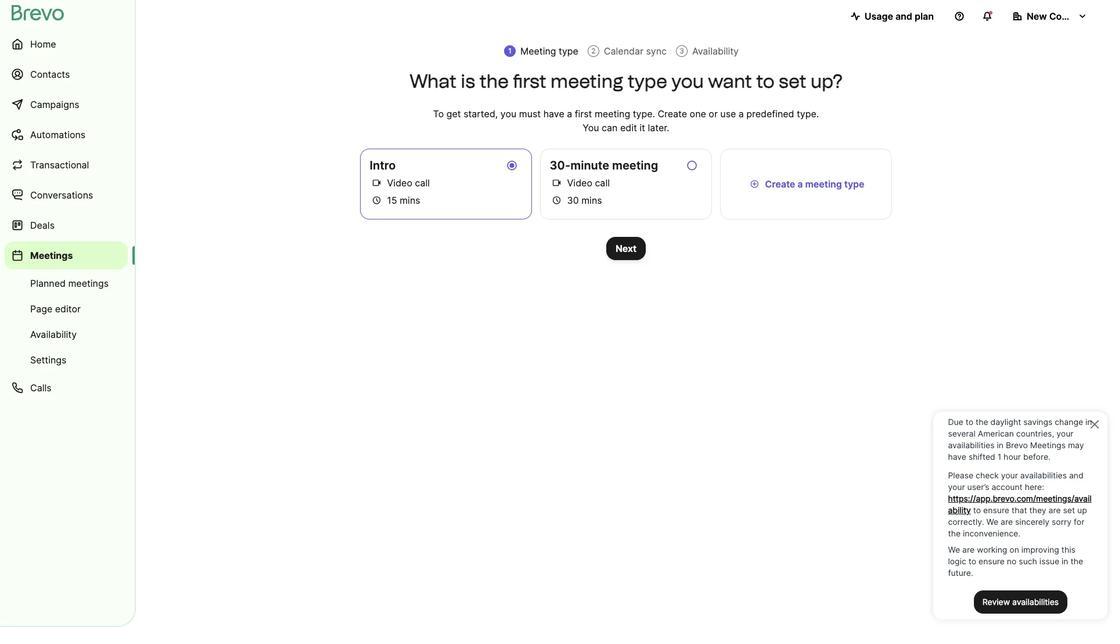 Task type: describe. For each thing, give the bounding box(es) containing it.
first inside the to get started, you must have a first meeting type. create one or use a predefined type. you can edit it later.
[[575, 108, 592, 120]]

page editor link
[[5, 297, 128, 321]]

meeting
[[520, 45, 556, 57]]

add_circle_outline
[[750, 178, 759, 190]]

edit
[[620, 122, 637, 134]]

transactional link
[[5, 151, 128, 179]]

plan
[[915, 10, 934, 22]]

30-
[[550, 159, 571, 173]]

add_circle_outline create a meeting type
[[750, 178, 865, 190]]

1 horizontal spatial a
[[739, 108, 744, 120]]

2 type. from the left
[[797, 108, 819, 120]]

sync
[[646, 45, 667, 57]]

you
[[583, 122, 599, 134]]

2 horizontal spatial a
[[798, 178, 803, 190]]

automations link
[[5, 121, 128, 149]]

schedule for 30-minute meeting
[[552, 195, 561, 206]]

no color image left "30"
[[550, 193, 564, 207]]

videocam for 30-minute meeting
[[552, 177, 561, 189]]

0 horizontal spatial a
[[567, 108, 572, 120]]

0 horizontal spatial first
[[513, 70, 546, 92]]

to
[[433, 108, 444, 120]]

usage and plan
[[865, 10, 934, 22]]

schedule for intro
[[372, 195, 381, 206]]

mins for intro
[[400, 195, 420, 206]]

calls
[[30, 382, 51, 394]]

mins for 30-minute meeting
[[582, 195, 602, 206]]

call for 30-minute meeting
[[595, 177, 610, 189]]

page
[[30, 303, 52, 315]]

no color image down 30-
[[550, 176, 564, 190]]

predefined
[[747, 108, 794, 120]]

meetings
[[30, 250, 73, 261]]

planned meetings
[[30, 278, 109, 289]]

videocam video call schedule 15 mins
[[372, 177, 430, 206]]

get
[[447, 108, 461, 120]]

1 type. from the left
[[633, 108, 655, 120]]

conversations
[[30, 189, 93, 201]]

editor
[[55, 303, 81, 315]]

15
[[387, 195, 397, 206]]

or
[[709, 108, 718, 120]]

settings link
[[5, 349, 128, 372]]

video for 30-minute meeting
[[567, 177, 592, 189]]

usage and plan button
[[842, 5, 943, 28]]

deals link
[[5, 211, 128, 239]]

you inside the to get started, you must have a first meeting type. create one or use a predefined type. you can edit it later.
[[501, 108, 517, 120]]

new company button
[[1004, 5, 1097, 28]]

is
[[461, 70, 475, 92]]

planned
[[30, 278, 66, 289]]

transactional
[[30, 159, 89, 171]]

no color image containing add_circle_outline
[[748, 177, 762, 191]]

and
[[896, 10, 912, 22]]

0 horizontal spatial type
[[559, 45, 578, 57]]

automations
[[30, 129, 86, 141]]

next
[[616, 243, 637, 254]]

no color image down intro
[[370, 176, 384, 190]]

1 horizontal spatial availability
[[692, 45, 739, 57]]

started,
[[464, 108, 498, 120]]

later.
[[648, 122, 670, 134]]

to
[[756, 70, 775, 92]]

contacts
[[30, 69, 70, 80]]

radio_button_checked
[[506, 159, 518, 173]]



Task type: vqa. For each thing, say whether or not it's contained in the screenshot.
the leftmost 'of'
no



Task type: locate. For each thing, give the bounding box(es) containing it.
availability
[[692, 45, 739, 57], [30, 329, 77, 340]]

mins inside videocam video call schedule 15 mins
[[400, 195, 420, 206]]

1 vertical spatial no color image
[[748, 177, 762, 191]]

0 vertical spatial first
[[513, 70, 546, 92]]

1 mins from the left
[[400, 195, 420, 206]]

availability down page editor
[[30, 329, 77, 340]]

page editor
[[30, 303, 81, 315]]

meeting
[[551, 70, 623, 92], [595, 108, 630, 120], [612, 159, 658, 173], [805, 178, 842, 190]]

to get started, you must have a first meeting type. create one or use a predefined type. you can edit it later.
[[433, 108, 819, 134]]

deals
[[30, 220, 55, 231]]

meeting inside the to get started, you must have a first meeting type. create one or use a predefined type. you can edit it later.
[[595, 108, 630, 120]]

0 horizontal spatial schedule
[[372, 195, 381, 206]]

create
[[658, 108, 687, 120], [765, 178, 795, 190]]

call
[[415, 177, 430, 189], [595, 177, 610, 189]]

must
[[519, 108, 541, 120]]

video inside videocam video call schedule 30 mins
[[567, 177, 592, 189]]

meetings
[[68, 278, 109, 289]]

1 horizontal spatial video
[[567, 177, 592, 189]]

a
[[567, 108, 572, 120], [739, 108, 744, 120], [798, 178, 803, 190]]

you down 3
[[672, 70, 704, 92]]

1 vertical spatial first
[[575, 108, 592, 120]]

want
[[708, 70, 752, 92]]

3
[[680, 46, 684, 55]]

type. down "set" at the right of page
[[797, 108, 819, 120]]

0 vertical spatial availability
[[692, 45, 739, 57]]

new company
[[1027, 10, 1092, 22]]

30
[[567, 195, 579, 206]]

first down meeting
[[513, 70, 546, 92]]

1 videocam from the left
[[372, 177, 381, 189]]

2 schedule from the left
[[552, 195, 561, 206]]

call inside videocam video call schedule 15 mins
[[415, 177, 430, 189]]

1 vertical spatial type
[[628, 70, 667, 92]]

0 horizontal spatial mins
[[400, 195, 420, 206]]

video inside videocam video call schedule 15 mins
[[387, 177, 412, 189]]

create right add_circle_outline
[[765, 178, 795, 190]]

what
[[409, 70, 457, 92]]

videocam inside videocam video call schedule 15 mins
[[372, 177, 381, 189]]

0 horizontal spatial you
[[501, 108, 517, 120]]

2 vertical spatial type
[[844, 178, 865, 190]]

0 horizontal spatial call
[[415, 177, 430, 189]]

1 horizontal spatial create
[[765, 178, 795, 190]]

no color image
[[685, 159, 699, 173], [748, 177, 762, 191]]

availability up the want
[[692, 45, 739, 57]]

1 call from the left
[[415, 177, 430, 189]]

no color image left 15
[[370, 193, 384, 207]]

1 video from the left
[[387, 177, 412, 189]]

2 horizontal spatial type
[[844, 178, 865, 190]]

no color image containing radio_button_unchecked
[[685, 159, 699, 173]]

settings
[[30, 354, 66, 366]]

video
[[387, 177, 412, 189], [567, 177, 592, 189]]

next button
[[606, 237, 646, 260]]

up?
[[811, 70, 843, 92]]

0 vertical spatial you
[[672, 70, 704, 92]]

1 horizontal spatial no color image
[[748, 177, 762, 191]]

home link
[[5, 30, 128, 58]]

videocam down intro
[[372, 177, 381, 189]]

mins
[[400, 195, 420, 206], [582, 195, 602, 206]]

calendar sync
[[604, 45, 667, 57]]

schedule left 15
[[372, 195, 381, 206]]

a right have
[[567, 108, 572, 120]]

1 horizontal spatial first
[[575, 108, 592, 120]]

home
[[30, 38, 56, 50]]

schedule inside videocam video call schedule 15 mins
[[372, 195, 381, 206]]

videocam video call schedule 30 mins
[[552, 177, 610, 206]]

availability link
[[5, 323, 128, 346]]

no color image containing radio_button_checked
[[505, 159, 519, 173]]

videocam for intro
[[372, 177, 381, 189]]

videocam
[[372, 177, 381, 189], [552, 177, 561, 189]]

2 video from the left
[[567, 177, 592, 189]]

planned meetings link
[[5, 272, 128, 295]]

video up 15
[[387, 177, 412, 189]]

you
[[672, 70, 704, 92], [501, 108, 517, 120]]

use
[[720, 108, 736, 120]]

mins inside videocam video call schedule 30 mins
[[582, 195, 602, 206]]

0 horizontal spatial type.
[[633, 108, 655, 120]]

campaigns link
[[5, 91, 128, 118]]

2 videocam from the left
[[552, 177, 561, 189]]

call inside videocam video call schedule 30 mins
[[595, 177, 610, 189]]

what is the first meeting type you want to set up?
[[409, 70, 843, 92]]

create inside the to get started, you must have a first meeting type. create one or use a predefined type. you can edit it later.
[[658, 108, 687, 120]]

meetings link
[[5, 242, 128, 270]]

0 horizontal spatial videocam
[[372, 177, 381, 189]]

calls link
[[5, 374, 128, 402]]

30-minute meeting
[[550, 159, 658, 173]]

1 horizontal spatial videocam
[[552, 177, 561, 189]]

first up you
[[575, 108, 592, 120]]

have
[[543, 108, 564, 120]]

no color image
[[505, 159, 519, 173], [370, 176, 384, 190], [550, 176, 564, 190], [370, 193, 384, 207], [550, 193, 564, 207]]

it
[[640, 122, 645, 134]]

meeting type
[[520, 45, 578, 57]]

1 horizontal spatial schedule
[[552, 195, 561, 206]]

0 vertical spatial no color image
[[685, 159, 699, 173]]

set
[[779, 70, 806, 92]]

one
[[690, 108, 706, 120]]

create up "later."
[[658, 108, 687, 120]]

video for intro
[[387, 177, 412, 189]]

can
[[602, 122, 618, 134]]

mins right 15
[[400, 195, 420, 206]]

video up "30"
[[567, 177, 592, 189]]

1 schedule from the left
[[372, 195, 381, 206]]

minute
[[571, 159, 609, 173]]

0 horizontal spatial availability
[[30, 329, 77, 340]]

0 vertical spatial type
[[559, 45, 578, 57]]

0 vertical spatial create
[[658, 108, 687, 120]]

type
[[559, 45, 578, 57], [628, 70, 667, 92], [844, 178, 865, 190]]

type. up the it
[[633, 108, 655, 120]]

1 horizontal spatial call
[[595, 177, 610, 189]]

schedule
[[372, 195, 381, 206], [552, 195, 561, 206]]

1 vertical spatial create
[[765, 178, 795, 190]]

company
[[1049, 10, 1092, 22]]

mins right "30"
[[582, 195, 602, 206]]

contacts link
[[5, 60, 128, 88]]

0 horizontal spatial no color image
[[685, 159, 699, 173]]

a right the use in the right of the page
[[739, 108, 744, 120]]

1 vertical spatial availability
[[30, 329, 77, 340]]

1 vertical spatial you
[[501, 108, 517, 120]]

1 horizontal spatial type
[[628, 70, 667, 92]]

videocam inside videocam video call schedule 30 mins
[[552, 177, 561, 189]]

radio_button_unchecked
[[686, 159, 698, 173]]

2 mins from the left
[[582, 195, 602, 206]]

0 horizontal spatial video
[[387, 177, 412, 189]]

intro
[[370, 159, 396, 173]]

first
[[513, 70, 546, 92], [575, 108, 592, 120]]

type.
[[633, 108, 655, 120], [797, 108, 819, 120]]

usage
[[865, 10, 893, 22]]

1 horizontal spatial mins
[[582, 195, 602, 206]]

call for intro
[[415, 177, 430, 189]]

a right add_circle_outline
[[798, 178, 803, 190]]

0 horizontal spatial create
[[658, 108, 687, 120]]

the
[[479, 70, 509, 92]]

campaigns
[[30, 99, 79, 110]]

new
[[1027, 10, 1047, 22]]

2
[[591, 46, 596, 55]]

2 call from the left
[[595, 177, 610, 189]]

conversations link
[[5, 181, 128, 209]]

calendar
[[604, 45, 644, 57]]

1
[[508, 46, 512, 55]]

schedule inside videocam video call schedule 30 mins
[[552, 195, 561, 206]]

no color image left 30-
[[505, 159, 519, 173]]

videocam down 30-
[[552, 177, 561, 189]]

1 horizontal spatial type.
[[797, 108, 819, 120]]

schedule left "30"
[[552, 195, 561, 206]]

you left must
[[501, 108, 517, 120]]

1 horizontal spatial you
[[672, 70, 704, 92]]



